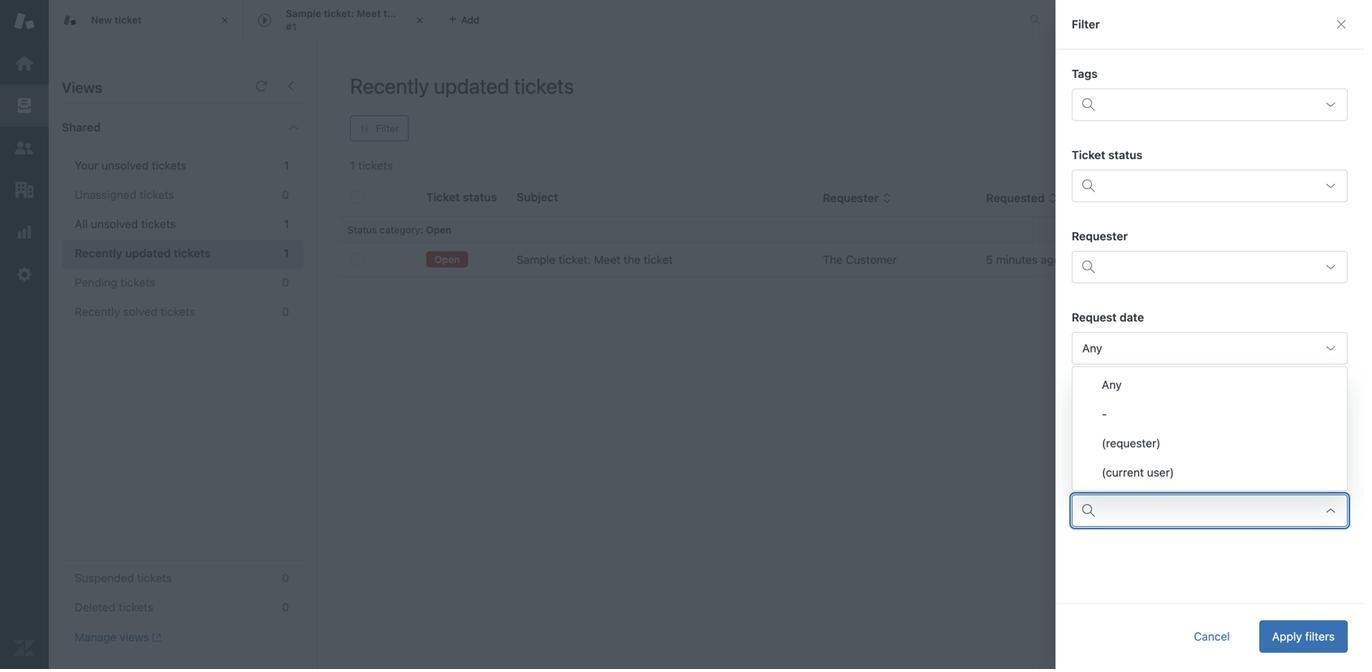 Task type: vqa. For each thing, say whether or not it's contained in the screenshot.
users)
no



Task type: locate. For each thing, give the bounding box(es) containing it.
1 horizontal spatial the
[[624, 253, 641, 266]]

sample
[[286, 8, 321, 19], [517, 253, 556, 266]]

tab
[[244, 0, 439, 41]]

1 horizontal spatial updated
[[434, 74, 510, 98]]

manage views
[[75, 631, 149, 644]]

conversations button
[[1059, 7, 1180, 33]]

0 vertical spatial sample
[[286, 8, 321, 19]]

1 vertical spatial any field
[[1072, 414, 1349, 446]]

1 vertical spatial unsolved
[[91, 217, 138, 231]]

sample down subject
[[517, 253, 556, 266]]

0 vertical spatial 1
[[284, 159, 289, 172]]

requester up "normal"
[[1072, 230, 1128, 243]]

recently
[[350, 74, 429, 98], [75, 247, 122, 260], [75, 305, 120, 318]]

meet for sample ticket: meet the ticket #1
[[357, 8, 381, 19]]

0 vertical spatial ticket:
[[324, 8, 354, 19]]

1 horizontal spatial filter
[[1072, 17, 1100, 31]]

1 any field from the top
[[1072, 332, 1349, 365]]

0 vertical spatial meet
[[357, 8, 381, 19]]

request date
[[1072, 311, 1145, 324]]

recently up pending
[[75, 247, 122, 260]]

Any field
[[1072, 332, 1349, 365], [1072, 414, 1349, 446]]

0 horizontal spatial assignee
[[1072, 473, 1122, 487]]

5 0 from the top
[[282, 601, 289, 614]]

1 horizontal spatial recently updated tickets
[[350, 74, 574, 98]]

unsolved for all
[[91, 217, 138, 231]]

0 for pending tickets
[[282, 276, 289, 289]]

requester up the customer
[[823, 191, 879, 205]]

1 for recently updated tickets
[[284, 247, 289, 260]]

the
[[823, 253, 843, 266]]

2 vertical spatial recently
[[75, 305, 120, 318]]

manage
[[75, 631, 117, 644]]

1 vertical spatial ticket:
[[559, 253, 591, 266]]

0 for unassigned tickets
[[282, 188, 289, 201]]

ticket status element
[[1072, 170, 1349, 202]]

1 horizontal spatial meet
[[594, 253, 621, 266]]

0 horizontal spatial recently updated tickets
[[75, 247, 211, 260]]

unsolved down unassigned
[[91, 217, 138, 231]]

new ticket tab
[[49, 0, 244, 41]]

0 vertical spatial recently
[[350, 74, 429, 98]]

0 vertical spatial requester
[[823, 191, 879, 205]]

0 vertical spatial any field
[[1072, 332, 1349, 365]]

1 vertical spatial open
[[435, 254, 460, 265]]

sample inside sample ticket: meet the ticket #1
[[286, 8, 321, 19]]

minutes
[[997, 253, 1038, 266]]

1 horizontal spatial close image
[[412, 12, 428, 28]]

meet for sample ticket: meet the ticket
[[594, 253, 621, 266]]

reporting image
[[14, 222, 35, 243]]

close image for new ticket tab at top
[[217, 12, 233, 28]]

priority inside priority button
[[1080, 191, 1121, 205]]

1 vertical spatial filter
[[376, 123, 399, 134]]

requester
[[823, 191, 879, 205], [1072, 230, 1128, 243]]

2 1 from the top
[[284, 217, 289, 231]]

1 vertical spatial 1
[[284, 217, 289, 231]]

(current
[[1102, 466, 1145, 479]]

meet
[[357, 8, 381, 19], [594, 253, 621, 266]]

4 0 from the top
[[282, 572, 289, 585]]

1 vertical spatial meet
[[594, 253, 621, 266]]

tickets right solved
[[161, 305, 195, 318]]

recently updated tickets
[[350, 74, 574, 98], [75, 247, 211, 260]]

1 horizontal spatial assignee
[[1207, 191, 1257, 205]]

0 vertical spatial any
[[1083, 342, 1103, 355]]

open
[[426, 224, 452, 236], [435, 254, 460, 265]]

0 horizontal spatial requester
[[823, 191, 879, 205]]

open down status category: open
[[435, 254, 460, 265]]

ticket:
[[324, 8, 354, 19], [559, 253, 591, 266]]

deleted tickets
[[75, 601, 153, 614]]

- (requester)
[[1102, 407, 1161, 450]]

1 vertical spatial recently
[[75, 247, 122, 260]]

category:
[[380, 224, 423, 236]]

the for sample ticket: meet the ticket #1
[[384, 8, 399, 19]]

the
[[384, 8, 399, 19], [624, 253, 641, 266]]

2 vertical spatial any
[[1083, 423, 1103, 436]]

ticket: inside sample ticket: meet the ticket #1
[[324, 8, 354, 19]]

suspended tickets
[[75, 572, 172, 585]]

0 vertical spatial the
[[384, 8, 399, 19]]

2 vertical spatial 1
[[284, 247, 289, 260]]

close image inside new ticket tab
[[217, 12, 233, 28]]

requester element
[[1072, 251, 1349, 284]]

play button
[[1263, 73, 1332, 106]]

filter dialog
[[1056, 0, 1365, 669]]

any
[[1083, 342, 1103, 355], [1102, 378, 1122, 392], [1083, 423, 1103, 436]]

0 vertical spatial filter
[[1072, 17, 1100, 31]]

ticket: for sample ticket: meet the ticket
[[559, 253, 591, 266]]

open right category:
[[426, 224, 452, 236]]

0
[[282, 188, 289, 201], [282, 276, 289, 289], [282, 305, 289, 318], [282, 572, 289, 585], [282, 601, 289, 614]]

requested button
[[987, 191, 1058, 206]]

2 any field from the top
[[1072, 414, 1349, 446]]

tickets up deleted tickets
[[137, 572, 172, 585]]

recently solved tickets
[[75, 305, 195, 318]]

0 vertical spatial recently updated tickets
[[350, 74, 574, 98]]

2 close image from the left
[[412, 12, 428, 28]]

date
[[1120, 311, 1145, 324]]

1 vertical spatial requester
[[1072, 230, 1128, 243]]

0 horizontal spatial close image
[[217, 12, 233, 28]]

sample for sample ticket: meet the ticket #1
[[286, 8, 321, 19]]

views
[[120, 631, 149, 644]]

1
[[284, 159, 289, 172], [284, 217, 289, 231], [284, 247, 289, 260]]

all unsolved tickets
[[75, 217, 176, 231]]

recently down pending
[[75, 305, 120, 318]]

updated
[[434, 74, 510, 98], [125, 247, 171, 260]]

0 horizontal spatial updated
[[125, 247, 171, 260]]

solved
[[123, 305, 158, 318]]

assignee
[[1207, 191, 1257, 205], [1072, 473, 1122, 487]]

unsolved up unassigned tickets
[[102, 159, 149, 172]]

recently up filter button at left
[[350, 74, 429, 98]]

0 horizontal spatial the
[[384, 8, 399, 19]]

0 horizontal spatial ticket:
[[324, 8, 354, 19]]

customer
[[846, 253, 897, 266]]

0 for recently solved tickets
[[282, 305, 289, 318]]

1 vertical spatial any
[[1102, 378, 1122, 392]]

1 vertical spatial priority
[[1072, 392, 1112, 405]]

Assignee field
[[1102, 504, 1319, 518]]

1 vertical spatial recently updated tickets
[[75, 247, 211, 260]]

assignee button
[[1207, 191, 1270, 206]]

ticket
[[28, 1, 55, 13], [402, 8, 429, 19], [115, 14, 142, 25], [644, 253, 673, 266]]

0 horizontal spatial meet
[[357, 8, 381, 19]]

assignee inside filter dialog
[[1072, 473, 1122, 487]]

tickets up solved
[[121, 276, 155, 289]]

zendesk image
[[14, 638, 35, 659]]

filter
[[1072, 17, 1100, 31], [376, 123, 399, 134]]

apply filters
[[1273, 630, 1336, 643]]

priority down ticket status
[[1080, 191, 1121, 205]]

1 vertical spatial assignee
[[1072, 473, 1122, 487]]

tickets
[[514, 74, 574, 98], [152, 159, 187, 172], [140, 188, 174, 201], [141, 217, 176, 231], [174, 247, 211, 260], [121, 276, 155, 289], [161, 305, 195, 318], [137, 572, 172, 585], [119, 601, 153, 614]]

any field for priority
[[1072, 414, 1349, 446]]

close image
[[217, 12, 233, 28], [412, 12, 428, 28]]

unassigned tickets
[[75, 188, 174, 201]]

ticket inside row
[[644, 253, 673, 266]]

assignee up requester element
[[1207, 191, 1257, 205]]

1 horizontal spatial sample
[[517, 253, 556, 266]]

get started image
[[14, 53, 35, 74]]

1 horizontal spatial requester
[[1072, 230, 1128, 243]]

opens in a new tab image
[[149, 633, 162, 643]]

any field up user)
[[1072, 414, 1349, 446]]

any down the request
[[1083, 342, 1103, 355]]

new
[[91, 14, 112, 25]]

3 1 from the top
[[284, 247, 289, 260]]

1 close image from the left
[[217, 12, 233, 28]]

any up -
[[1102, 378, 1122, 392]]

0 horizontal spatial sample
[[286, 8, 321, 19]]

assignee down (requester)
[[1072, 473, 1122, 487]]

unsolved for your
[[102, 159, 149, 172]]

any for request date
[[1083, 342, 1103, 355]]

0 vertical spatial priority
[[1080, 191, 1121, 205]]

(current user)
[[1102, 466, 1175, 479]]

main element
[[0, 0, 49, 669]]

tags
[[1072, 67, 1098, 80]]

unsolved
[[102, 159, 149, 172], [91, 217, 138, 231]]

row
[[338, 243, 1353, 277]]

sample up #1
[[286, 8, 321, 19]]

any inside "assignee" list box
[[1102, 378, 1122, 392]]

meet inside sample ticket: meet the ticket #1
[[357, 8, 381, 19]]

tickets down all unsolved tickets at the left of the page
[[174, 247, 211, 260]]

zendesk support image
[[14, 11, 35, 32]]

0 horizontal spatial filter
[[376, 123, 399, 134]]

shared
[[62, 121, 101, 134]]

1 horizontal spatial ticket:
[[559, 253, 591, 266]]

3 0 from the top
[[282, 305, 289, 318]]

0 vertical spatial unsolved
[[102, 159, 149, 172]]

priority up -
[[1072, 392, 1112, 405]]

1 vertical spatial the
[[624, 253, 641, 266]]

cancel button
[[1182, 621, 1244, 653]]

2 0 from the top
[[282, 276, 289, 289]]

priority
[[1080, 191, 1121, 205], [1072, 392, 1112, 405]]

ticket inside tab
[[115, 14, 142, 25]]

request
[[1072, 311, 1117, 324]]

any field up "assignee" list box at the bottom right of the page
[[1072, 332, 1349, 365]]

close image inside tab
[[412, 12, 428, 28]]

subject
[[517, 191, 559, 204]]

tickets down tabs tab list
[[514, 74, 574, 98]]

new ticket
[[91, 14, 142, 25]]

1 0 from the top
[[282, 188, 289, 201]]

conversations
[[1077, 14, 1142, 26]]

1 vertical spatial sample
[[517, 253, 556, 266]]

status
[[348, 224, 377, 236]]

any down -
[[1083, 423, 1103, 436]]

the inside sample ticket: meet the ticket #1
[[384, 8, 399, 19]]

1 1 from the top
[[284, 159, 289, 172]]

0 vertical spatial assignee
[[1207, 191, 1257, 205]]



Task type: describe. For each thing, give the bounding box(es) containing it.
customers image
[[14, 137, 35, 158]]

tickets up views
[[119, 601, 153, 614]]

assignee element
[[1072, 495, 1349, 527]]

requester inside button
[[823, 191, 879, 205]]

sample ticket: meet the ticket
[[517, 253, 673, 266]]

filter button
[[350, 115, 409, 141]]

stale ticket arturo is
[[0, 1, 103, 13]]

pending
[[75, 276, 117, 289]]

user)
[[1148, 466, 1175, 479]]

tags element
[[1072, 89, 1349, 121]]

#1
[[286, 21, 297, 32]]

deleted
[[75, 601, 116, 614]]

requested
[[987, 191, 1045, 205]]

filter inside dialog
[[1072, 17, 1100, 31]]

requester inside filter dialog
[[1072, 230, 1128, 243]]

ticket
[[1072, 148, 1106, 162]]

stale
[[0, 1, 25, 13]]

tabs tab list
[[49, 0, 1013, 41]]

filters
[[1306, 630, 1336, 643]]

normal
[[1080, 253, 1118, 266]]

1 vertical spatial updated
[[125, 247, 171, 260]]

5 minutes ago
[[987, 253, 1061, 266]]

the for sample ticket: meet the ticket
[[624, 253, 641, 266]]

manage views link
[[75, 630, 162, 645]]

your
[[75, 159, 98, 172]]

close drawer image
[[1336, 18, 1349, 31]]

sample ticket: meet the ticket link
[[517, 252, 673, 268]]

shared button
[[49, 103, 271, 152]]

ticket: for sample ticket: meet the ticket #1
[[324, 8, 354, 19]]

is
[[92, 1, 100, 13]]

refresh views pane image
[[255, 80, 268, 93]]

requester button
[[823, 191, 892, 206]]

5
[[987, 253, 994, 266]]

arturo
[[58, 1, 89, 13]]

all
[[75, 217, 88, 231]]

views image
[[14, 95, 35, 116]]

priority button
[[1080, 191, 1134, 206]]

organizations image
[[14, 180, 35, 201]]

0 for deleted tickets
[[282, 601, 289, 614]]

(requester)
[[1102, 437, 1161, 450]]

status
[[1109, 148, 1143, 162]]

tab containing sample ticket: meet the ticket
[[244, 0, 439, 41]]

close image for tab containing sample ticket: meet the ticket
[[412, 12, 428, 28]]

tickets down unassigned tickets
[[141, 217, 176, 231]]

1 for your unsolved tickets
[[284, 159, 289, 172]]

cancel
[[1195, 630, 1231, 643]]

0 vertical spatial updated
[[434, 74, 510, 98]]

play
[[1297, 82, 1318, 96]]

ago
[[1041, 253, 1061, 266]]

your unsolved tickets
[[75, 159, 187, 172]]

pending tickets
[[75, 276, 155, 289]]

1 for all unsolved tickets
[[284, 217, 289, 231]]

status category: open
[[348, 224, 452, 236]]

assignee inside button
[[1207, 191, 1257, 205]]

apply filters button
[[1260, 621, 1349, 653]]

sample for sample ticket: meet the ticket
[[517, 253, 556, 266]]

hide panel views image
[[284, 80, 297, 93]]

0 for suspended tickets
[[282, 572, 289, 585]]

apply
[[1273, 630, 1303, 643]]

ticket status
[[1072, 148, 1143, 162]]

-
[[1102, 407, 1108, 421]]

ticket inside sample ticket: meet the ticket #1
[[402, 8, 429, 19]]

recently for 1
[[75, 247, 122, 260]]

views
[[62, 79, 102, 96]]

sample ticket: meet the ticket #1
[[286, 8, 429, 32]]

shared heading
[[49, 103, 317, 152]]

0 vertical spatial open
[[426, 224, 452, 236]]

row containing sample ticket: meet the ticket
[[338, 243, 1353, 277]]

tickets down your unsolved tickets
[[140, 188, 174, 201]]

filter inside button
[[376, 123, 399, 134]]

admin image
[[14, 264, 35, 285]]

any field for request date
[[1072, 332, 1349, 365]]

any for priority
[[1083, 423, 1103, 436]]

tickets down shared dropdown button
[[152, 159, 187, 172]]

unassigned
[[75, 188, 136, 201]]

priority inside filter dialog
[[1072, 392, 1112, 405]]

suspended
[[75, 572, 134, 585]]

recently for 0
[[75, 305, 120, 318]]

assignee list box
[[1072, 366, 1349, 491]]

the customer
[[823, 253, 897, 266]]



